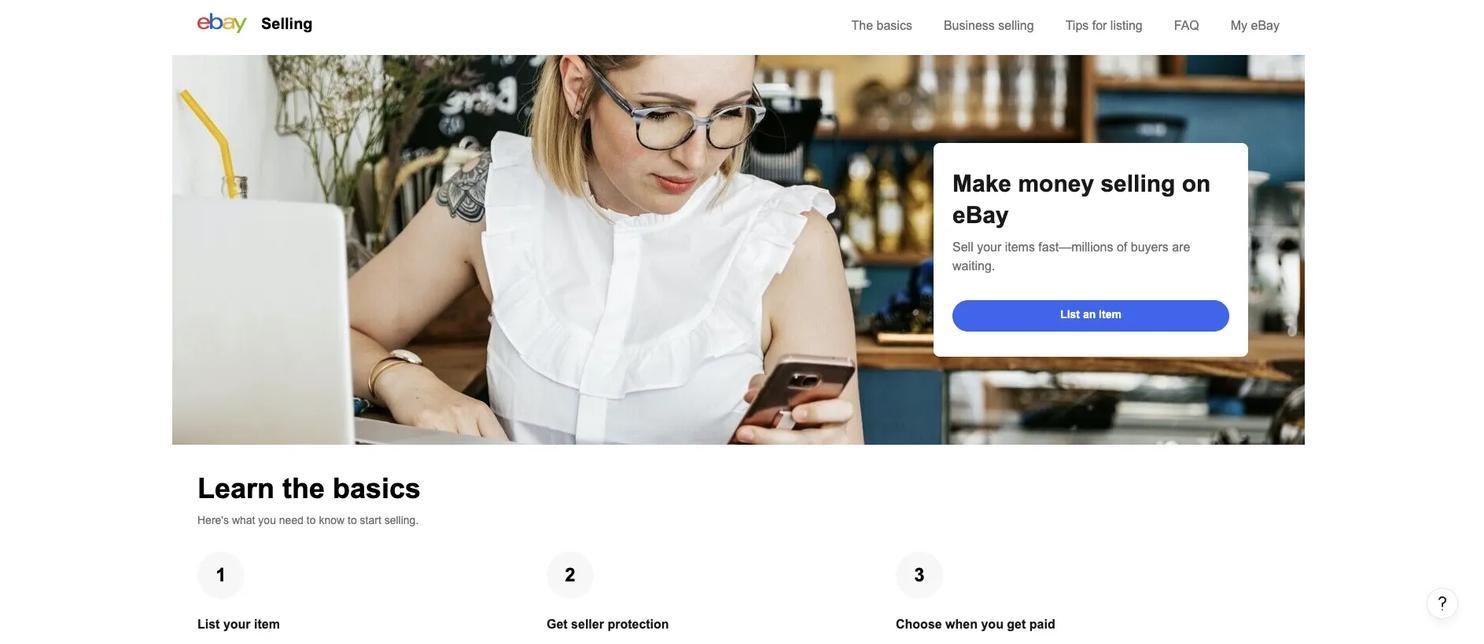 Task type: locate. For each thing, give the bounding box(es) containing it.
your
[[977, 240, 1002, 254], [223, 618, 251, 632]]

0 vertical spatial basics
[[877, 18, 913, 32]]

basics up start
[[333, 473, 421, 504]]

to right the need
[[307, 515, 316, 527]]

ebay
[[1252, 18, 1280, 32], [953, 202, 1009, 229]]

0 horizontal spatial ebay
[[953, 202, 1009, 229]]

1 horizontal spatial to
[[348, 515, 357, 527]]

your up waiting.
[[977, 240, 1002, 254]]

the basics
[[852, 18, 913, 32]]

1 horizontal spatial selling
[[1101, 171, 1176, 197]]

the
[[283, 473, 325, 504]]

1 to from the left
[[307, 515, 316, 527]]

get
[[1008, 618, 1026, 632]]

0 horizontal spatial basics
[[333, 473, 421, 504]]

ebay right the my
[[1252, 18, 1280, 32]]

choose when you get paid
[[896, 618, 1056, 632]]

you left get
[[982, 618, 1004, 632]]

fast—millions
[[1039, 240, 1114, 254]]

choose
[[896, 618, 942, 632]]

1 vertical spatial basics
[[333, 473, 421, 504]]

0 vertical spatial you
[[258, 515, 276, 527]]

business selling
[[944, 18, 1035, 32]]

faq link
[[1175, 18, 1200, 32]]

0 horizontal spatial item
[[254, 618, 280, 632]]

seller
[[571, 618, 604, 632]]

get
[[547, 618, 568, 632]]

0 horizontal spatial to
[[307, 515, 316, 527]]

buyers
[[1131, 240, 1169, 254]]

1 horizontal spatial your
[[977, 240, 1002, 254]]

ebay down make
[[953, 202, 1009, 229]]

items
[[1005, 240, 1036, 254]]

your for 1
[[223, 618, 251, 632]]

0 horizontal spatial your
[[223, 618, 251, 632]]

1 vertical spatial you
[[982, 618, 1004, 632]]

3
[[915, 565, 925, 586]]

1 vertical spatial your
[[223, 618, 251, 632]]

list
[[1061, 309, 1080, 321], [198, 618, 220, 632]]

selling right business
[[999, 18, 1035, 32]]

1 vertical spatial list
[[198, 618, 220, 632]]

1 horizontal spatial you
[[982, 618, 1004, 632]]

1 horizontal spatial item
[[1099, 309, 1122, 321]]

my
[[1231, 18, 1248, 32]]

1 horizontal spatial ebay
[[1252, 18, 1280, 32]]

0 vertical spatial selling
[[999, 18, 1035, 32]]

item for list your item
[[254, 618, 280, 632]]

basics
[[877, 18, 913, 32], [333, 473, 421, 504]]

you right what
[[258, 515, 276, 527]]

list for list your item
[[198, 618, 220, 632]]

sell your items fast—millions of buyers are waiting.
[[953, 240, 1191, 273]]

my ebay
[[1231, 18, 1280, 32]]

selling
[[999, 18, 1035, 32], [1101, 171, 1176, 197]]

get seller protection
[[547, 618, 669, 632]]

money
[[1019, 171, 1095, 197]]

1 vertical spatial selling
[[1101, 171, 1176, 197]]

for
[[1093, 18, 1108, 32]]

1 vertical spatial item
[[254, 618, 280, 632]]

selling left on
[[1101, 171, 1176, 197]]

0 horizontal spatial you
[[258, 515, 276, 527]]

2
[[565, 565, 576, 586]]

are
[[1173, 240, 1191, 254]]

when
[[946, 618, 978, 632]]

sell
[[953, 240, 974, 254]]

item
[[1099, 309, 1122, 321], [254, 618, 280, 632]]

to
[[307, 515, 316, 527], [348, 515, 357, 527]]

your for make money selling on ebay
[[977, 240, 1002, 254]]

ebay inside make money selling on ebay
[[953, 202, 1009, 229]]

0 horizontal spatial list
[[198, 618, 220, 632]]

you
[[258, 515, 276, 527], [982, 618, 1004, 632]]

list down 1
[[198, 618, 220, 632]]

what
[[232, 515, 255, 527]]

0 vertical spatial ebay
[[1252, 18, 1280, 32]]

basics right the
[[877, 18, 913, 32]]

list for list an item
[[1061, 309, 1080, 321]]

list left an
[[1061, 309, 1080, 321]]

list your item
[[198, 618, 280, 632]]

your down 1
[[223, 618, 251, 632]]

the
[[852, 18, 874, 32]]

to left start
[[348, 515, 357, 527]]

tips for listing link
[[1066, 18, 1143, 32]]

on
[[1183, 171, 1211, 197]]

tips for listing
[[1066, 18, 1143, 32]]

0 vertical spatial your
[[977, 240, 1002, 254]]

0 vertical spatial item
[[1099, 309, 1122, 321]]

your inside sell your items fast—millions of buyers are waiting.
[[977, 240, 1002, 254]]

0 vertical spatial list
[[1061, 309, 1080, 321]]

1 vertical spatial ebay
[[953, 202, 1009, 229]]

1 horizontal spatial list
[[1061, 309, 1080, 321]]



Task type: describe. For each thing, give the bounding box(es) containing it.
list an item
[[1061, 309, 1122, 321]]

selling.
[[385, 515, 419, 527]]

list an item link
[[953, 301, 1230, 332]]

business selling link
[[944, 18, 1035, 32]]

know
[[319, 515, 345, 527]]

2 to from the left
[[348, 515, 357, 527]]

listing
[[1111, 18, 1143, 32]]

protection
[[608, 618, 669, 632]]

faq
[[1175, 18, 1200, 32]]

learn
[[198, 473, 275, 504]]

0 horizontal spatial selling
[[999, 18, 1035, 32]]

the basics link
[[852, 18, 913, 32]]

here's what you need to know to start selling.
[[198, 515, 419, 527]]

business
[[944, 18, 995, 32]]

tips
[[1066, 18, 1089, 32]]

you for 3
[[982, 618, 1004, 632]]

learn the basics
[[198, 473, 421, 504]]

an
[[1084, 309, 1096, 321]]

you for learn the basics
[[258, 515, 276, 527]]

make
[[953, 171, 1012, 197]]

need
[[279, 515, 304, 527]]

item for list an item
[[1099, 309, 1122, 321]]

make money selling on ebay
[[953, 171, 1211, 229]]

1
[[216, 565, 226, 586]]

my ebay link
[[1231, 18, 1280, 32]]

selling inside make money selling on ebay
[[1101, 171, 1176, 197]]

here's
[[198, 515, 229, 527]]

selling
[[261, 15, 313, 32]]

paid
[[1030, 618, 1056, 632]]

help, opens dialogs image
[[1435, 596, 1451, 612]]

1 horizontal spatial basics
[[877, 18, 913, 32]]

start
[[360, 515, 382, 527]]

waiting.
[[953, 259, 996, 273]]

of
[[1117, 240, 1128, 254]]



Task type: vqa. For each thing, say whether or not it's contained in the screenshot.
basics to the left
yes



